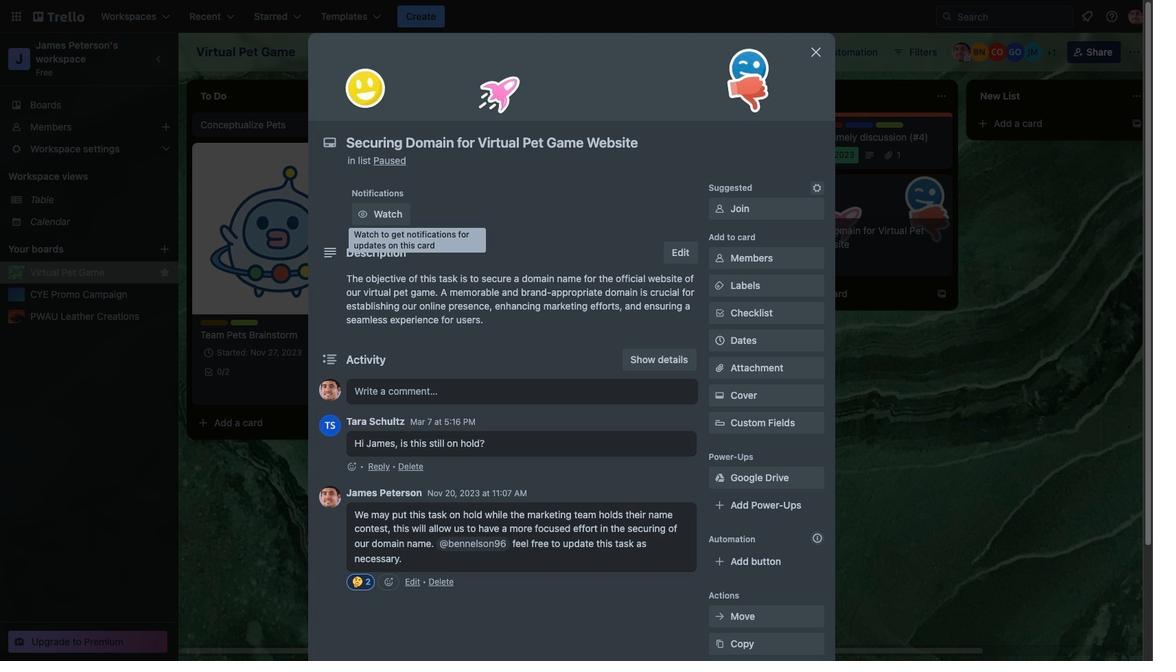Task type: vqa. For each thing, say whether or not it's contained in the screenshot.
Card within the Terry Turtle added this card to Hungry 25 minutes ago
no



Task type: locate. For each thing, give the bounding box(es) containing it.
0 vertical spatial create from template… image
[[547, 118, 558, 129]]

create from template… image
[[1132, 118, 1143, 129], [937, 288, 948, 299]]

your boards with 3 items element
[[8, 241, 139, 258]]

add reaction image
[[346, 460, 357, 474], [378, 574, 400, 591]]

primary element
[[0, 0, 1154, 33]]

color: bold lime, title: none image
[[876, 122, 904, 128]]

create from template… image right tara schultz (taraschultz7) image
[[352, 418, 363, 429]]

1 horizontal spatial add reaction image
[[378, 574, 400, 591]]

1 vertical spatial sm image
[[713, 251, 727, 265]]

sm image
[[713, 202, 727, 216], [713, 251, 727, 265], [713, 610, 727, 624]]

1 horizontal spatial create from template… image
[[547, 118, 558, 129]]

Board name text field
[[190, 41, 302, 63]]

1 vertical spatial add reaction image
[[378, 574, 400, 591]]

1 horizontal spatial create from template… image
[[1132, 118, 1143, 129]]

Search field
[[937, 5, 1074, 27]]

0 vertical spatial create from template… image
[[1132, 118, 1143, 129]]

smile image
[[340, 63, 391, 114]]

star or unstar board image
[[311, 47, 322, 58]]

1 vertical spatial james peterson (jamespeterson93) image
[[346, 383, 363, 400]]

jeremy miller (jeremymiller198) image
[[1024, 43, 1043, 62]]

color: yellow, title: none image
[[201, 320, 228, 326]]

starred icon image
[[159, 267, 170, 278]]

christina overa (christinaovera) image
[[988, 43, 1007, 62]]

None text field
[[340, 130, 793, 155]]

1 sm image from the top
[[713, 202, 727, 216]]

0 horizontal spatial create from template… image
[[352, 418, 363, 429]]

0 vertical spatial sm image
[[713, 202, 727, 216]]

tara schultz (taraschultz7) image
[[319, 415, 341, 437]]

Write a comment text field
[[346, 379, 698, 404]]

0 horizontal spatial add reaction image
[[346, 460, 357, 474]]

ben nelson (bennelson96) image
[[970, 43, 990, 62]]

show menu image
[[1128, 45, 1142, 59]]

0 notifications image
[[1080, 8, 1096, 25]]

1 horizontal spatial james peterson (jamespeterson93) image
[[952, 43, 972, 62]]

1 vertical spatial create from template… image
[[937, 288, 948, 299]]

0 horizontal spatial create from template… image
[[937, 288, 948, 299]]

james peterson (jamespeterson93) image
[[952, 43, 972, 62], [346, 383, 363, 400]]

close dialog image
[[808, 44, 825, 60]]

search image
[[942, 11, 953, 22]]

create from template… image
[[547, 118, 558, 129], [352, 418, 363, 429]]

None checkbox
[[786, 147, 859, 163]]

sm image
[[811, 181, 825, 195], [356, 207, 370, 221], [713, 279, 727, 293], [713, 389, 727, 402], [713, 637, 727, 651]]

james peterson (jamespeterson93) image
[[1129, 8, 1146, 25], [319, 379, 341, 401], [319, 486, 341, 508]]

2 vertical spatial sm image
[[713, 610, 727, 624]]

create from template… image right 'rocketship' image
[[547, 118, 558, 129]]

2 vertical spatial james peterson (jamespeterson93) image
[[319, 486, 341, 508]]



Task type: describe. For each thing, give the bounding box(es) containing it.
thumbsdown image
[[725, 69, 774, 118]]

workspace navigation collapse icon image
[[150, 49, 169, 69]]

1 vertical spatial create from template… image
[[352, 418, 363, 429]]

rocketship image
[[473, 69, 523, 118]]

gary orlando (garyorlando) image
[[1006, 43, 1025, 62]]

0 vertical spatial add reaction image
[[346, 460, 357, 474]]

3 sm image from the top
[[713, 610, 727, 624]]

0 horizontal spatial james peterson (jamespeterson93) image
[[346, 383, 363, 400]]

color: red, title: "blocker" element
[[816, 122, 843, 128]]

color: bold lime, title: "team task" element
[[231, 320, 258, 326]]

open information menu image
[[1106, 10, 1120, 23]]

0 vertical spatial james peterson (jamespeterson93) image
[[1129, 8, 1146, 25]]

add board image
[[159, 244, 170, 255]]

2 sm image from the top
[[713, 251, 727, 265]]

0 vertical spatial james peterson (jamespeterson93) image
[[952, 43, 972, 62]]

1 vertical spatial james peterson (jamespeterson93) image
[[319, 379, 341, 401]]

laugh image
[[725, 44, 774, 93]]

color: blue, title: "fyi" element
[[846, 122, 874, 128]]



